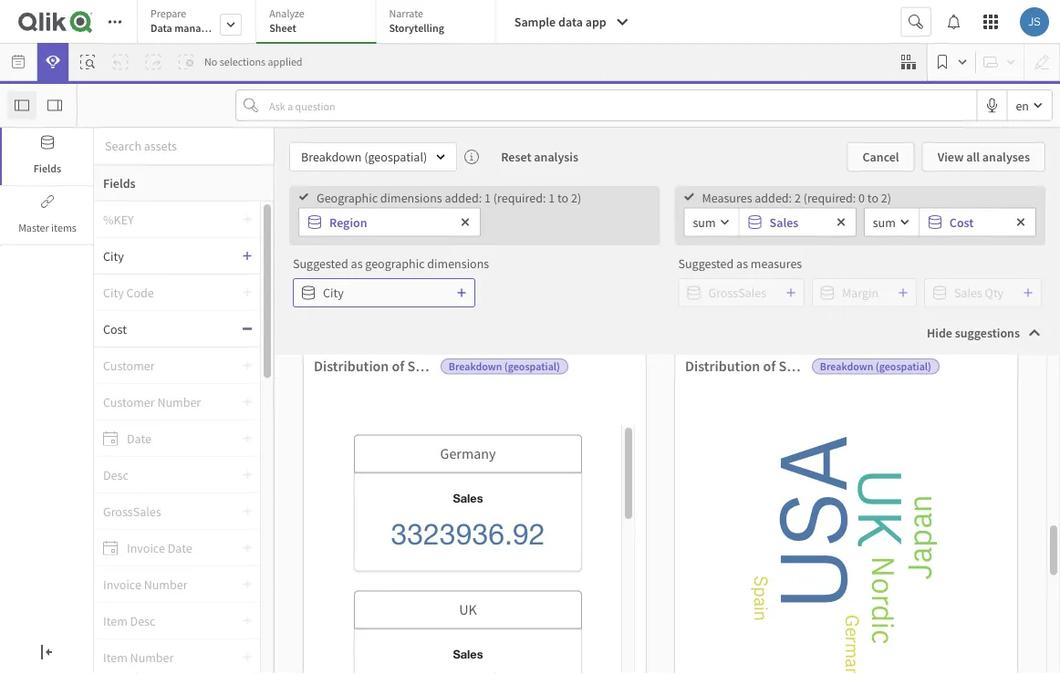 Task type: describe. For each thing, give the bounding box(es) containing it.
hide suggestions button
[[913, 319, 1053, 348]]

measures
[[702, 189, 752, 206]]

your inside explore your data directly or let qlik generate insights for you with
[[242, 447, 267, 464]]

you inside . save any insights you discover to this sheet.
[[248, 524, 268, 540]]

region button
[[299, 209, 451, 236]]

sales button
[[740, 209, 827, 236]]

reset analysis
[[501, 149, 579, 165]]

build
[[824, 475, 851, 491]]

0
[[859, 189, 865, 206]]

cost menu item
[[94, 311, 260, 348]]

menu inside '3323936.92' application
[[94, 202, 274, 674]]

sample data app button
[[504, 7, 641, 37]]

or
[[338, 447, 350, 464]]

. for any
[[587, 472, 590, 488]]

qlik
[[368, 447, 390, 464]]

1 master items button from the left
[[0, 187, 93, 245]]

tab list inside '3323936.92' application
[[137, 0, 496, 46]]

option
[[357, 200, 417, 228]]

smart search image
[[80, 55, 95, 69]]

data inside button
[[559, 14, 583, 30]]

explore the data
[[244, 410, 346, 428]]

storytelling
[[389, 21, 444, 35]]

to down analysis
[[558, 189, 569, 206]]

uk
[[459, 601, 477, 619]]

2 master items button from the left
[[2, 187, 93, 245]]

view all analyses
[[938, 149, 1030, 165]]

2 added: from the left
[[755, 189, 792, 206]]

ask insight advisor
[[482, 473, 575, 488]]

as for geographic
[[351, 256, 363, 272]]

analysis
[[534, 149, 579, 165]]

2 distribution of sales for region from the left
[[685, 357, 879, 375]]

reset
[[501, 149, 532, 165]]

sample data app
[[514, 14, 607, 30]]

1 vertical spatial dimensions
[[427, 256, 489, 272]]

below
[[422, 200, 478, 228]]

data inside explore your data directly or let qlik generate insights for you with
[[269, 447, 293, 464]]

adding
[[607, 200, 671, 228]]

city menu item
[[94, 238, 260, 275]]

1 horizontal spatial region
[[464, 357, 508, 375]]

find
[[439, 447, 462, 464]]

. save any insights you discover to this sheet.
[[204, 496, 386, 540]]

with
[[350, 472, 373, 488]]

geographic
[[365, 256, 425, 272]]

sheet
[[765, 449, 793, 464]]

in
[[534, 447, 544, 464]]

using
[[593, 447, 622, 464]]

creating
[[680, 475, 723, 491]]

1 1 from the left
[[485, 189, 491, 206]]

suggested for suggested as measures
[[679, 256, 734, 272]]

directly
[[296, 447, 336, 464]]

no
[[204, 55, 217, 69]]

prepare
[[151, 6, 186, 21]]

app
[[586, 14, 607, 30]]

1 distribution from the left
[[314, 357, 389, 375]]

analyze
[[269, 6, 305, 21]]

ask
[[482, 473, 499, 488]]

1 2) from the left
[[571, 189, 581, 206]]

for inside explore your data directly or let qlik generate insights for you with
[[310, 472, 325, 488]]

2 of from the left
[[763, 357, 776, 375]]

all
[[967, 149, 980, 165]]

insights inside . any found insights can be saved to this sheet.
[[473, 499, 514, 516]]

geographic
[[317, 189, 378, 206]]

cancel button
[[847, 142, 915, 172]]

2 horizontal spatial region
[[836, 357, 879, 375]]

to inside the to start creating visualizations and build your new sheet.
[[807, 447, 818, 464]]

1 vertical spatial advisor
[[279, 497, 317, 512]]

breakdown (geospatial) inside dropdown button
[[301, 149, 427, 165]]

sheet
[[269, 21, 296, 35]]

1 horizontal spatial breakdown
[[449, 360, 502, 374]]

narrate
[[389, 6, 424, 21]]

1 horizontal spatial for
[[444, 357, 462, 375]]

this inside . save any insights you discover to this sheet.
[[331, 524, 351, 540]]

sheet. inside . any found insights can be saved to this sheet.
[[514, 524, 546, 540]]

generate
[[216, 472, 263, 488]]

reset analysis button
[[487, 142, 593, 172]]

data left using
[[567, 447, 591, 464]]

data up or
[[318, 410, 346, 428]]

suggested for suggested as geographic dimensions
[[293, 256, 348, 272]]

2 2) from the left
[[881, 189, 892, 206]]

region inside button
[[329, 214, 367, 230]]

narrate storytelling
[[389, 6, 444, 35]]

john smith image
[[1020, 7, 1050, 37]]

insights left in
[[490, 447, 531, 464]]

Search assets text field
[[94, 130, 274, 163]]

2 horizontal spatial (geospatial)
[[876, 360, 932, 374]]

Ask a question text field
[[266, 91, 977, 120]]

to start creating visualizations and build your new sheet.
[[680, 447, 851, 516]]

1 horizontal spatial fields
[[103, 175, 136, 192]]

2 (required: from the left
[[804, 189, 856, 206]]

sales inside button
[[770, 214, 799, 230]]

suggested as measures
[[679, 256, 802, 272]]

3323936.92 application
[[0, 0, 1060, 674]]

germany link
[[354, 435, 582, 473]]

1 vertical spatial the
[[547, 447, 564, 464]]

search image
[[460, 472, 482, 489]]

explore for explore the data
[[244, 410, 291, 428]]

geographic dimensions added: 1 (required: 1 to 2)
[[317, 189, 581, 206]]

any
[[593, 472, 613, 488]]

. for save
[[329, 496, 332, 513]]

1 horizontal spatial insight
[[502, 473, 536, 488]]

2
[[795, 189, 801, 206]]

sheet...
[[737, 200, 804, 228]]

cancel
[[863, 149, 900, 165]]

en button
[[1008, 90, 1052, 120]]

1 (required: from the left
[[494, 189, 546, 206]]

measures
[[751, 256, 802, 272]]

save
[[335, 496, 360, 513]]

city inside menu item
[[103, 248, 124, 264]]

prepare data manager
[[151, 6, 216, 35]]

as for measures
[[737, 256, 748, 272]]

0 horizontal spatial new
[[465, 447, 487, 464]]

submit question image
[[909, 15, 924, 29]]

choose
[[257, 200, 325, 228]]

uk link
[[354, 591, 582, 629]]

saved
[[555, 499, 586, 516]]

0 vertical spatial this
[[699, 200, 733, 228]]

insights inside explore your data directly or let qlik generate insights for you with
[[266, 472, 307, 488]]

3323936.92
[[391, 517, 545, 551]]

master
[[18, 221, 49, 235]]

started
[[538, 200, 603, 228]]

. any found insights can be saved to this sheet.
[[439, 472, 622, 540]]

(geospatial) inside dropdown button
[[364, 149, 427, 165]]

visualizations
[[726, 475, 798, 491]]

applied
[[268, 55, 303, 69]]

sheet. for this
[[353, 524, 386, 540]]

be
[[539, 499, 552, 516]]

analyses
[[983, 149, 1030, 165]]



Task type: locate. For each thing, give the bounding box(es) containing it.
2 horizontal spatial this
[[699, 200, 733, 228]]

insight advisor
[[241, 497, 317, 512]]

added:
[[445, 189, 482, 206], [755, 189, 792, 206]]

(geospatial) down hide
[[876, 360, 932, 374]]

cost button inside menu item
[[94, 321, 242, 337]]

for up start
[[815, 357, 833, 375]]

sheet. down the and
[[775, 499, 808, 516]]

0 horizontal spatial city button
[[94, 248, 242, 264]]

. left any
[[587, 472, 590, 488]]

sum for sales
[[693, 214, 716, 230]]

sample
[[514, 14, 556, 30]]

0 vertical spatial .
[[587, 472, 590, 488]]

0 horizontal spatial of
[[392, 357, 405, 375]]

data
[[151, 21, 172, 35]]

explore up generate
[[200, 447, 240, 464]]

the right in
[[547, 447, 564, 464]]

insights down generate
[[204, 524, 245, 540]]

1 of from the left
[[392, 357, 405, 375]]

show properties image
[[47, 98, 62, 113]]

. inside . save any insights you discover to this sheet.
[[329, 496, 332, 513]]

to right discover
[[317, 524, 329, 540]]

0 horizontal spatial sum button
[[685, 209, 739, 236]]

can
[[517, 499, 536, 516]]

1 horizontal spatial distribution of sales for region
[[685, 357, 879, 375]]

0 vertical spatial advisor
[[538, 473, 575, 488]]

1 horizontal spatial the
[[547, 447, 564, 464]]

0 horizontal spatial this
[[331, 524, 351, 540]]

explore your data directly or let qlik generate insights for you with
[[200, 447, 390, 488]]

1 vertical spatial city
[[323, 285, 344, 301]]

insight
[[502, 473, 536, 488], [241, 497, 276, 512]]

to left get
[[482, 200, 501, 228]]

(geospatial) up option
[[364, 149, 427, 165]]

sum button down measures
[[685, 209, 739, 236]]

1 horizontal spatial explore
[[244, 410, 291, 428]]

0 horizontal spatial (required:
[[494, 189, 546, 206]]

start
[[821, 447, 845, 464]]

sales
[[770, 214, 799, 230], [407, 357, 441, 375], [779, 357, 812, 375], [453, 491, 483, 506], [453, 648, 483, 662]]

dimensions up region button
[[380, 189, 442, 206]]

explore inside explore your data directly or let qlik generate insights for you with
[[200, 447, 240, 464]]

0 horizontal spatial deselect field image
[[460, 217, 471, 228]]

sum button for cost
[[865, 209, 919, 236]]

2 horizontal spatial breakdown (geospatial)
[[820, 360, 932, 374]]

0 vertical spatial cost
[[950, 214, 974, 230]]

1 horizontal spatial suggested
[[679, 256, 734, 272]]

2) down analysis
[[571, 189, 581, 206]]

cost button
[[920, 209, 1007, 236], [94, 321, 242, 337]]

0 horizontal spatial sheet.
[[353, 524, 386, 540]]

1 horizontal spatial cost
[[950, 214, 974, 230]]

to left start
[[807, 447, 818, 464]]

2 deselect field image from the left
[[836, 217, 847, 228]]

0 horizontal spatial (geospatial)
[[364, 149, 427, 165]]

0 vertical spatial your
[[242, 447, 267, 464]]

0 horizontal spatial sum
[[693, 214, 716, 230]]

fields up master items
[[34, 162, 61, 176]]

2 vertical spatial this
[[331, 524, 351, 540]]

sheet.
[[775, 499, 808, 516], [353, 524, 386, 540], [514, 524, 546, 540]]

1 horizontal spatial as
[[737, 256, 748, 272]]

sheet. down the any at the bottom left of the page
[[353, 524, 386, 540]]

0 vertical spatial city button
[[94, 248, 242, 264]]

1 added: from the left
[[445, 189, 482, 206]]

deselect field image
[[460, 217, 471, 228], [836, 217, 847, 228]]

1 horizontal spatial .
[[587, 472, 590, 488]]

1 horizontal spatial you
[[327, 472, 347, 488]]

1 vertical spatial you
[[248, 524, 268, 540]]

breakdown inside dropdown button
[[301, 149, 362, 165]]

sum button for sales
[[685, 209, 739, 236]]

deselect field image down measures added: 2 (required: 0 to 2)
[[836, 217, 847, 228]]

explore
[[244, 410, 291, 428], [200, 447, 240, 464]]

for
[[444, 357, 462, 375], [815, 357, 833, 375], [310, 472, 325, 488]]

0 horizontal spatial for
[[310, 472, 325, 488]]

you down insight advisor
[[248, 524, 268, 540]]

discover
[[270, 524, 315, 540]]

0 vertical spatial cost button
[[920, 209, 1007, 236]]

suggested down "an"
[[293, 256, 348, 272]]

new down visualizations
[[750, 499, 773, 516]]

items
[[51, 221, 77, 235]]

you left with
[[327, 472, 347, 488]]

. inside . any found insights can be saved to this sheet.
[[587, 472, 590, 488]]

region
[[329, 214, 367, 230], [464, 357, 508, 375], [836, 357, 879, 375]]

1 horizontal spatial city button
[[293, 278, 475, 308]]

2 distribution from the left
[[685, 357, 761, 375]]

suggested as geographic dimensions
[[293, 256, 489, 272]]

1 horizontal spatial this
[[602, 499, 622, 516]]

city inside button
[[323, 285, 344, 301]]

1 horizontal spatial distribution
[[685, 357, 761, 375]]

1 horizontal spatial (geospatial)
[[505, 360, 560, 374]]

breakdown up geographic
[[301, 149, 362, 165]]

and
[[801, 475, 821, 491]]

data
[[559, 14, 583, 30], [318, 410, 346, 428], [269, 447, 293, 464], [567, 447, 591, 464]]

1 horizontal spatial (required:
[[804, 189, 856, 206]]

0 horizontal spatial distribution
[[314, 357, 389, 375]]

added: left "2"
[[755, 189, 792, 206]]

breakdown (geospatial) button
[[289, 142, 457, 172]]

suggested down measures
[[679, 256, 734, 272]]

this down save in the bottom of the page
[[331, 524, 351, 540]]

the up directly in the left of the page
[[294, 410, 315, 428]]

city button inside city menu item
[[94, 248, 242, 264]]

deselect field image down geographic dimensions added: 1 (required: 1 to 2)
[[460, 217, 471, 228]]

breakdown
[[301, 149, 362, 165], [449, 360, 502, 374], [820, 360, 874, 374]]

to right 0
[[868, 189, 879, 206]]

0 vertical spatial explore
[[244, 410, 291, 428]]

selections tool image
[[902, 55, 916, 69]]

1 vertical spatial new
[[750, 499, 773, 516]]

to inside . save any insights you discover to this sheet.
[[317, 524, 329, 540]]

1 horizontal spatial deselect field image
[[836, 217, 847, 228]]

0 horizontal spatial 1
[[485, 189, 491, 206]]

as left measures
[[737, 256, 748, 272]]

choose an option below to get started adding to this sheet...
[[257, 200, 804, 228]]

measures added: 2 (required: 0 to 2)
[[702, 189, 892, 206]]

2 horizontal spatial sheet.
[[775, 499, 808, 516]]

2)
[[571, 189, 581, 206], [881, 189, 892, 206]]

sum button down 0
[[865, 209, 919, 236]]

you
[[327, 472, 347, 488], [248, 524, 268, 540]]

2 as from the left
[[737, 256, 748, 272]]

for up find
[[444, 357, 462, 375]]

en
[[1016, 97, 1029, 114]]

(required: down reset
[[494, 189, 546, 206]]

0 horizontal spatial insight
[[241, 497, 276, 512]]

0 vertical spatial new
[[465, 447, 487, 464]]

manager
[[174, 21, 216, 35]]

(required: left 0
[[804, 189, 856, 206]]

to inside . any found insights can be saved to this sheet.
[[588, 499, 599, 516]]

0 horizontal spatial cost button
[[94, 321, 242, 337]]

hide assets image
[[15, 98, 29, 113]]

sheet. inside . save any insights you discover to this sheet.
[[353, 524, 386, 540]]

sum button
[[685, 209, 739, 236], [865, 209, 919, 236]]

2 1 from the left
[[549, 189, 555, 206]]

fields
[[34, 162, 61, 176], [103, 175, 136, 192]]

find new insights in the data using
[[439, 447, 622, 464]]

no selections applied
[[204, 55, 303, 69]]

sum down measures
[[693, 214, 716, 230]]

0 horizontal spatial fields
[[34, 162, 61, 176]]

0 horizontal spatial distribution of sales for region
[[314, 357, 508, 375]]

sum down cancel button
[[873, 214, 896, 230]]

the
[[294, 410, 315, 428], [547, 447, 564, 464]]

breakdown (geospatial)
[[301, 149, 427, 165], [449, 360, 560, 374], [820, 360, 932, 374]]

city button down suggested as geographic dimensions
[[293, 278, 475, 308]]

explore for explore your data directly or let qlik generate insights for you with
[[200, 447, 240, 464]]

1 horizontal spatial added:
[[755, 189, 792, 206]]

any
[[363, 496, 382, 513]]

found
[[439, 499, 470, 516]]

2 horizontal spatial breakdown
[[820, 360, 874, 374]]

selections
[[220, 55, 266, 69]]

view
[[938, 149, 964, 165]]

2) right 0
[[881, 189, 892, 206]]

1 sum from the left
[[693, 214, 716, 230]]

(required:
[[494, 189, 546, 206], [804, 189, 856, 206]]

0 horizontal spatial cost
[[103, 321, 127, 337]]

1 horizontal spatial 1
[[549, 189, 555, 206]]

1 vertical spatial explore
[[200, 447, 240, 464]]

to left measures
[[675, 200, 694, 228]]

deselect field image
[[1016, 217, 1027, 228]]

breakdown up germany link at the bottom of the page
[[449, 360, 502, 374]]

1 horizontal spatial city
[[323, 285, 344, 301]]

1 deselect field image from the left
[[460, 217, 471, 228]]

hide
[[927, 325, 953, 341]]

distribution of sales for region
[[314, 357, 508, 375], [685, 357, 879, 375]]

0 vertical spatial you
[[327, 472, 347, 488]]

new
[[465, 447, 487, 464], [750, 499, 773, 516]]

1 horizontal spatial sum button
[[865, 209, 919, 236]]

1 horizontal spatial 2)
[[881, 189, 892, 206]]

fields down search assets text field
[[103, 175, 136, 192]]

get
[[505, 200, 534, 228]]

explore up explore your data directly or let qlik generate insights for you with
[[244, 410, 291, 428]]

for down directly in the left of the page
[[310, 472, 325, 488]]

1 horizontal spatial advisor
[[538, 473, 575, 488]]

cost inside menu item
[[103, 321, 127, 337]]

view all analyses button
[[922, 142, 1046, 172]]

this down any
[[602, 499, 622, 516]]

1 vertical spatial city button
[[293, 278, 475, 308]]

0 horizontal spatial your
[[242, 447, 267, 464]]

cost button down city menu item
[[94, 321, 242, 337]]

0 horizontal spatial 2)
[[571, 189, 581, 206]]

data left directly in the left of the page
[[269, 447, 293, 464]]

0 horizontal spatial as
[[351, 256, 363, 272]]

0 horizontal spatial region
[[329, 214, 367, 230]]

dimensions down below
[[427, 256, 489, 272]]

new right find
[[465, 447, 487, 464]]

0 vertical spatial city
[[103, 248, 124, 264]]

advisor up discover
[[279, 497, 317, 512]]

1 vertical spatial your
[[724, 499, 748, 516]]

0 horizontal spatial .
[[329, 496, 332, 513]]

2 sum button from the left
[[865, 209, 919, 236]]

to right saved
[[588, 499, 599, 516]]

0 horizontal spatial the
[[294, 410, 315, 428]]

cost inside button
[[950, 214, 974, 230]]

analyze sheet
[[269, 6, 305, 35]]

city button up cost menu item
[[94, 248, 242, 264]]

menu containing city
[[94, 202, 274, 674]]

your down visualizations
[[724, 499, 748, 516]]

0 horizontal spatial suggested
[[293, 256, 348, 272]]

1 sum button from the left
[[685, 209, 739, 236]]

your
[[242, 447, 267, 464], [724, 499, 748, 516]]

an
[[329, 200, 352, 228]]

this
[[699, 200, 733, 228], [602, 499, 622, 516], [331, 524, 351, 540]]

1 left get
[[485, 189, 491, 206]]

insights inside . save any insights you discover to this sheet.
[[204, 524, 245, 540]]

1 horizontal spatial of
[[763, 357, 776, 375]]

data left app
[[559, 14, 583, 30]]

sum for cost
[[873, 214, 896, 230]]

0 horizontal spatial city
[[103, 248, 124, 264]]

1 vertical spatial this
[[602, 499, 622, 516]]

.
[[587, 472, 590, 488], [329, 496, 332, 513]]

hide suggestions
[[927, 325, 1020, 341]]

germany
[[440, 445, 496, 463]]

sheet. inside the to start creating visualizations and build your new sheet.
[[775, 499, 808, 516]]

(geospatial)
[[364, 149, 427, 165], [505, 360, 560, 374], [876, 360, 932, 374]]

. left save in the bottom of the page
[[329, 496, 332, 513]]

2 horizontal spatial for
[[815, 357, 833, 375]]

advisor up the "be" at the bottom right of page
[[538, 473, 575, 488]]

1 vertical spatial cost
[[103, 321, 127, 337]]

new inside the to start creating visualizations and build your new sheet.
[[750, 499, 773, 516]]

suggestions
[[955, 325, 1020, 341]]

your up generate
[[242, 447, 267, 464]]

1 suggested from the left
[[293, 256, 348, 272]]

sheet. for new
[[775, 499, 808, 516]]

let
[[352, 447, 366, 464]]

menu
[[94, 202, 274, 674]]

added: left get
[[445, 189, 482, 206]]

this left sheet...
[[699, 200, 733, 228]]

city button
[[94, 248, 242, 264], [293, 278, 475, 308]]

0 vertical spatial insight
[[502, 473, 536, 488]]

your inside the to start creating visualizations and build your new sheet.
[[724, 499, 748, 516]]

1 vertical spatial .
[[329, 496, 332, 513]]

1 horizontal spatial breakdown (geospatial)
[[449, 360, 560, 374]]

distribution
[[314, 357, 389, 375], [685, 357, 761, 375]]

edit
[[742, 449, 763, 464]]

edit sheet
[[742, 449, 793, 464]]

1 horizontal spatial cost button
[[920, 209, 1007, 236]]

insights up insight advisor
[[266, 472, 307, 488]]

0 horizontal spatial you
[[248, 524, 268, 540]]

sheet. down can
[[514, 524, 546, 540]]

0 vertical spatial the
[[294, 410, 315, 428]]

1 horizontal spatial sheet.
[[514, 524, 546, 540]]

tab list containing prepare
[[137, 0, 496, 46]]

master items
[[18, 221, 77, 235]]

1 vertical spatial insight
[[241, 497, 276, 512]]

1 horizontal spatial sum
[[873, 214, 896, 230]]

1 distribution of sales for region from the left
[[314, 357, 508, 375]]

this inside . any found insights can be saved to this sheet.
[[602, 499, 622, 516]]

0 vertical spatial dimensions
[[380, 189, 442, 206]]

as
[[351, 256, 363, 272], [737, 256, 748, 272]]

insights down ask
[[473, 499, 514, 516]]

dimensions
[[380, 189, 442, 206], [427, 256, 489, 272]]

cost button left deselect field image
[[920, 209, 1007, 236]]

1 right get
[[549, 189, 555, 206]]

1 horizontal spatial your
[[724, 499, 748, 516]]

(geospatial) up find new insights in the data using
[[505, 360, 560, 374]]

1 vertical spatial cost button
[[94, 321, 242, 337]]

0 horizontal spatial breakdown (geospatial)
[[301, 149, 427, 165]]

2 sum from the left
[[873, 214, 896, 230]]

0 horizontal spatial advisor
[[279, 497, 317, 512]]

1 as from the left
[[351, 256, 363, 272]]

city
[[103, 248, 124, 264], [323, 285, 344, 301]]

as left geographic
[[351, 256, 363, 272]]

tab list
[[137, 0, 496, 46]]

insight up can
[[502, 473, 536, 488]]

1 horizontal spatial new
[[750, 499, 773, 516]]

insight down generate
[[241, 497, 276, 512]]

2 suggested from the left
[[679, 256, 734, 272]]

0 horizontal spatial added:
[[445, 189, 482, 206]]

you inside explore your data directly or let qlik generate insights for you with
[[327, 472, 347, 488]]

breakdown up start
[[820, 360, 874, 374]]

0 horizontal spatial breakdown
[[301, 149, 362, 165]]

0 horizontal spatial explore
[[200, 447, 240, 464]]



Task type: vqa. For each thing, say whether or not it's contained in the screenshot.
bottom Sales by Region and Date
no



